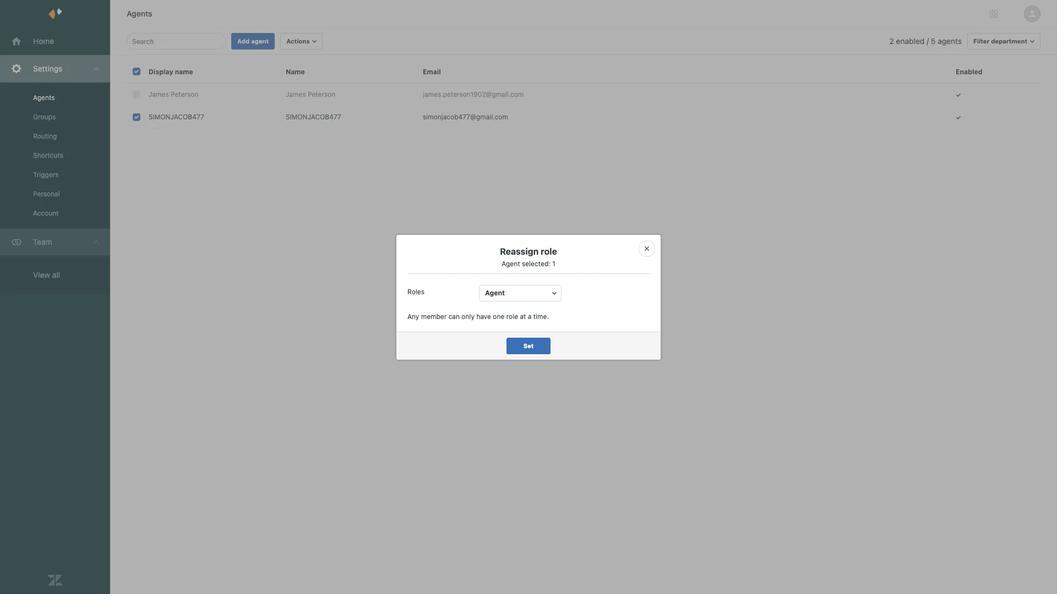 Task type: describe. For each thing, give the bounding box(es) containing it.
one
[[493, 313, 505, 321]]

add agent button
[[231, 33, 275, 50]]

a
[[528, 313, 532, 321]]

filter
[[974, 37, 990, 45]]

reassign
[[500, 246, 539, 256]]

1 vertical spatial agent
[[485, 289, 505, 297]]

all
[[52, 270, 60, 280]]

any member can only have one role at a time.
[[408, 313, 549, 321]]

2 james peterson from the left
[[286, 90, 336, 99]]

roles
[[408, 288, 425, 296]]

1 peterson from the left
[[171, 90, 198, 99]]

5
[[931, 36, 936, 46]]

2 simonjacob477 from the left
[[286, 113, 341, 121]]

1
[[552, 260, 556, 268]]

set button
[[507, 338, 551, 354]]

1 james from the left
[[149, 90, 169, 99]]

0 horizontal spatial agents
[[33, 94, 55, 102]]

2 james from the left
[[286, 90, 306, 99]]

only
[[462, 313, 475, 321]]

filter department
[[974, 37, 1028, 45]]

filter department button
[[968, 33, 1041, 50]]

display name
[[149, 68, 193, 76]]

reassign role agent selected: 1
[[500, 246, 557, 268]]

view
[[33, 270, 50, 280]]

agent inside 'reassign role agent selected: 1'
[[502, 260, 520, 268]]

shortcuts
[[33, 151, 63, 160]]

actions
[[286, 37, 310, 45]]

name
[[175, 68, 193, 76]]

settings
[[33, 64, 62, 73]]

zendesk products image
[[990, 10, 998, 18]]



Task type: vqa. For each thing, say whether or not it's contained in the screenshot.
James Peterson
yes



Task type: locate. For each thing, give the bounding box(es) containing it.
agent
[[251, 37, 269, 45]]

0 horizontal spatial role
[[506, 313, 518, 321]]

james peterson down the display name
[[149, 90, 198, 99]]

role inside 'reassign role agent selected: 1'
[[541, 246, 557, 256]]

agents
[[127, 9, 152, 18], [33, 94, 55, 102]]

set
[[523, 342, 534, 349]]

james down name
[[286, 90, 306, 99]]

role
[[541, 246, 557, 256], [506, 313, 518, 321]]

personal
[[33, 190, 60, 198]]

simonjacob477 down name
[[286, 113, 341, 121]]

actions button
[[280, 33, 323, 50]]

add
[[237, 37, 250, 45]]

account
[[33, 209, 59, 218]]

james peterson down name
[[286, 90, 336, 99]]

1 vertical spatial agents
[[33, 94, 55, 102]]

have
[[477, 313, 491, 321]]

1 horizontal spatial agents
[[127, 9, 152, 18]]

agent down reassign
[[502, 260, 520, 268]]

agent
[[502, 260, 520, 268], [485, 289, 505, 297]]

department
[[991, 37, 1028, 45]]

enabled
[[956, 68, 983, 76]]

1 horizontal spatial james peterson
[[286, 90, 336, 99]]

/
[[927, 36, 929, 46]]

1 simonjacob477 from the left
[[149, 113, 204, 121]]

agents up 'search' 'text field' at the left of the page
[[127, 9, 152, 18]]

0 horizontal spatial simonjacob477
[[149, 113, 204, 121]]

1 horizontal spatial role
[[541, 246, 557, 256]]

james down display
[[149, 90, 169, 99]]

groups
[[33, 113, 56, 121]]

0 horizontal spatial james
[[149, 90, 169, 99]]

selected:
[[522, 260, 551, 268]]

enabled
[[896, 36, 925, 46]]

1 horizontal spatial simonjacob477
[[286, 113, 341, 121]]

at
[[520, 313, 526, 321]]

1 james peterson from the left
[[149, 90, 198, 99]]

agents up groups at left
[[33, 94, 55, 102]]

0 vertical spatial agents
[[127, 9, 152, 18]]

1 horizontal spatial james
[[286, 90, 306, 99]]

role left at
[[506, 313, 518, 321]]

agent up one
[[485, 289, 505, 297]]

1 vertical spatial role
[[506, 313, 518, 321]]

james
[[149, 90, 169, 99], [286, 90, 306, 99]]

role up 1
[[541, 246, 557, 256]]

can
[[449, 313, 460, 321]]

2
[[890, 36, 894, 46]]

add agent
[[237, 37, 269, 45]]

simonjacob477@gmail.com
[[423, 113, 508, 121]]

display
[[149, 68, 173, 76]]

0 horizontal spatial peterson
[[171, 90, 198, 99]]

0 vertical spatial role
[[541, 246, 557, 256]]

team
[[33, 237, 52, 247]]

name
[[286, 68, 305, 76]]

0 vertical spatial agent
[[502, 260, 520, 268]]

2 enabled / 5 agents
[[890, 36, 962, 46]]

2 peterson from the left
[[308, 90, 336, 99]]

1 horizontal spatial peterson
[[308, 90, 336, 99]]

email
[[423, 68, 441, 76]]

view all
[[33, 270, 60, 280]]

james.peterson1902@gmail.com
[[423, 90, 524, 99]]

member
[[421, 313, 447, 321]]

simonjacob477
[[149, 113, 204, 121], [286, 113, 341, 121]]

simonjacob477 down the display name
[[149, 113, 204, 121]]

peterson
[[171, 90, 198, 99], [308, 90, 336, 99]]

home
[[33, 36, 54, 46]]

agents
[[938, 36, 962, 46]]

time.
[[533, 313, 549, 321]]

routing
[[33, 132, 57, 140]]

james peterson
[[149, 90, 198, 99], [286, 90, 336, 99]]

0 horizontal spatial james peterson
[[149, 90, 198, 99]]

any
[[408, 313, 419, 321]]

Search text field
[[132, 35, 217, 48]]

triggers
[[33, 171, 59, 179]]



